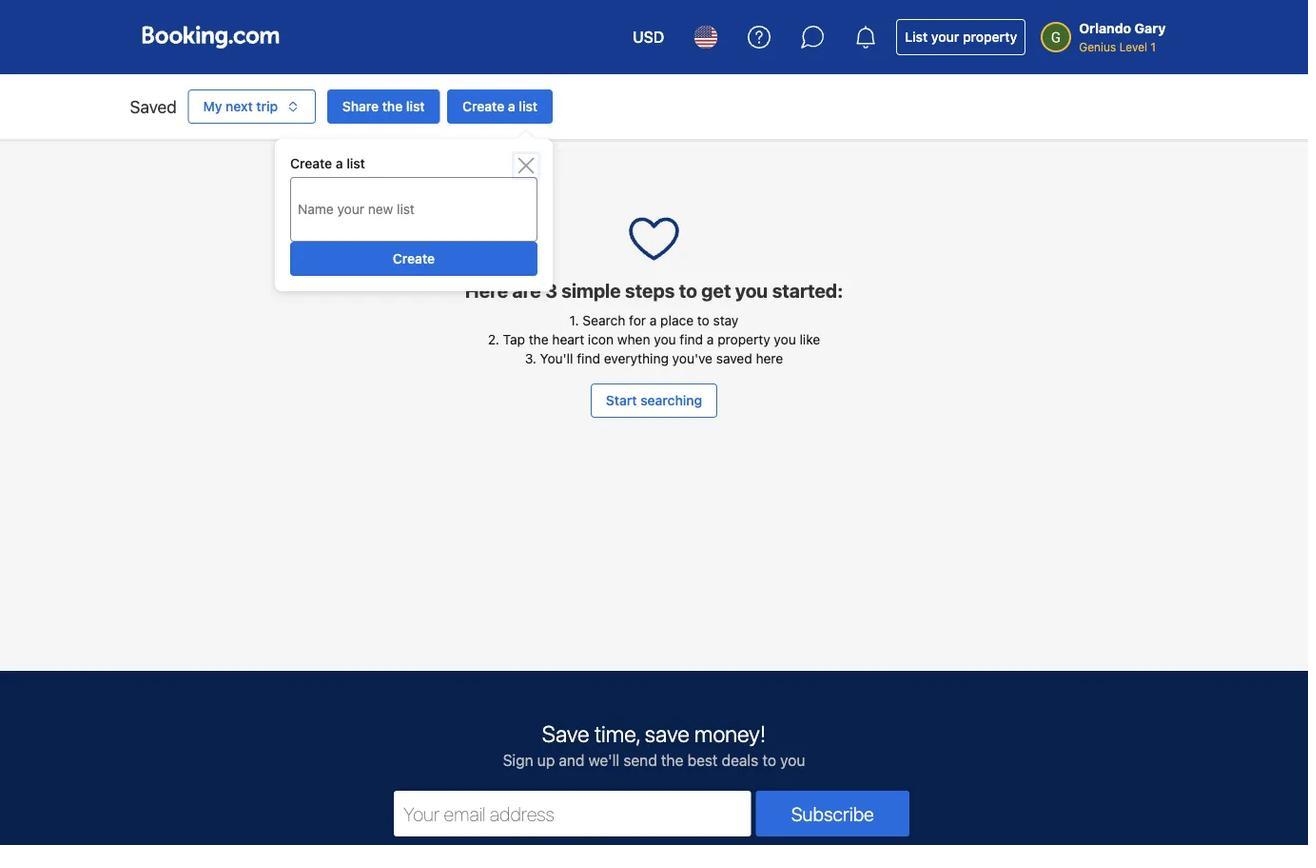 Task type: vqa. For each thing, say whether or not it's contained in the screenshot.
the topmost Not
no



Task type: locate. For each thing, give the bounding box(es) containing it.
1 vertical spatial the
[[529, 332, 549, 347]]

stay
[[713, 313, 739, 328]]

for
[[629, 313, 646, 328]]

subscribe
[[792, 802, 874, 825]]

are
[[513, 279, 541, 301]]

to for get
[[679, 279, 698, 301]]

find
[[680, 332, 703, 347], [577, 351, 600, 366]]

booking.com online hotel reservations image
[[142, 26, 279, 49]]

create a list up close icon
[[463, 99, 538, 114]]

create a list
[[463, 99, 538, 114], [290, 156, 365, 171]]

0 horizontal spatial create
[[290, 156, 332, 171]]

0 horizontal spatial property
[[718, 332, 771, 347]]

you up here
[[774, 332, 796, 347]]

0 vertical spatial property
[[963, 29, 1018, 45]]

gary
[[1135, 20, 1166, 36]]

1
[[1151, 40, 1156, 53]]

to for stay
[[697, 313, 710, 328]]

orlando
[[1079, 20, 1132, 36]]

2.
[[488, 332, 500, 347]]

2 horizontal spatial the
[[661, 751, 684, 769]]

list your property link
[[897, 19, 1026, 55]]

list inside button
[[406, 99, 425, 114]]

1 horizontal spatial create
[[393, 251, 435, 266]]

saved
[[716, 351, 753, 366]]

a down share
[[336, 156, 343, 171]]

icon
[[588, 332, 614, 347]]

a
[[508, 99, 516, 114], [336, 156, 343, 171], [650, 313, 657, 328], [707, 332, 714, 347]]

0 horizontal spatial find
[[577, 351, 600, 366]]

create button
[[290, 242, 538, 276]]

1 vertical spatial find
[[577, 351, 600, 366]]

like
[[800, 332, 821, 347]]

save
[[645, 720, 690, 747]]

2 vertical spatial create
[[393, 251, 435, 266]]

find down icon
[[577, 351, 600, 366]]

and
[[559, 751, 585, 769]]

0 vertical spatial to
[[679, 279, 698, 301]]

2 horizontal spatial create
[[463, 99, 505, 114]]

your
[[932, 29, 960, 45]]

best
[[688, 751, 718, 769]]

my
[[203, 99, 222, 114]]

2 horizontal spatial list
[[519, 99, 538, 114]]

usd button
[[622, 14, 676, 60]]

0 horizontal spatial the
[[382, 99, 403, 114]]

the
[[382, 99, 403, 114], [529, 332, 549, 347], [661, 751, 684, 769]]

0 vertical spatial create a list
[[463, 99, 538, 114]]

0 vertical spatial find
[[680, 332, 703, 347]]

subscribe button
[[756, 791, 910, 837]]

you down the 'place'
[[654, 332, 676, 347]]

0 vertical spatial create
[[463, 99, 505, 114]]

0 horizontal spatial list
[[347, 156, 365, 171]]

the inside 1. search for a place to stay 2. tap the heart icon when you find a property you like 3. you'll find everything you've saved here
[[529, 332, 549, 347]]

the up 3.
[[529, 332, 549, 347]]

property inside 1. search for a place to stay 2. tap the heart icon when you find a property you like 3. you'll find everything you've saved here
[[718, 332, 771, 347]]

1 horizontal spatial list
[[406, 99, 425, 114]]

to
[[679, 279, 698, 301], [697, 313, 710, 328], [763, 751, 777, 769]]

property right your
[[963, 29, 1018, 45]]

a up close icon
[[508, 99, 516, 114]]

property
[[963, 29, 1018, 45], [718, 332, 771, 347]]

you right get
[[736, 279, 768, 301]]

property up saved at the top right of the page
[[718, 332, 771, 347]]

1 vertical spatial create a list
[[290, 156, 365, 171]]

next
[[226, 99, 253, 114]]

a inside button
[[508, 99, 516, 114]]

1 vertical spatial to
[[697, 313, 710, 328]]

the for 1.
[[529, 332, 549, 347]]

1.
[[570, 313, 579, 328]]

1 horizontal spatial property
[[963, 29, 1018, 45]]

1 horizontal spatial the
[[529, 332, 549, 347]]

to inside 1. search for a place to stay 2. tap the heart icon when you find a property you like 3. you'll find everything you've saved here
[[697, 313, 710, 328]]

1 vertical spatial property
[[718, 332, 771, 347]]

you
[[736, 279, 768, 301], [654, 332, 676, 347], [774, 332, 796, 347], [781, 751, 806, 769]]

the down save
[[661, 751, 684, 769]]

time,
[[595, 720, 640, 747]]

a down stay at the right top of page
[[707, 332, 714, 347]]

share the list
[[342, 99, 425, 114]]

to left get
[[679, 279, 698, 301]]

create a list down share
[[290, 156, 365, 171]]

the inside the save time, save money! sign up and we'll send the best deals to you
[[661, 751, 684, 769]]

trip
[[256, 99, 278, 114]]

0 vertical spatial the
[[382, 99, 403, 114]]

1 horizontal spatial create a list
[[463, 99, 538, 114]]

list inside button
[[519, 99, 538, 114]]

2 vertical spatial the
[[661, 751, 684, 769]]

list down share
[[347, 156, 365, 171]]

when
[[618, 332, 650, 347]]

place
[[661, 313, 694, 328]]

list right share
[[406, 99, 425, 114]]

create
[[463, 99, 505, 114], [290, 156, 332, 171], [393, 251, 435, 266]]

searching
[[641, 393, 702, 408]]

list for create a list button
[[519, 99, 538, 114]]

the for save
[[661, 751, 684, 769]]

a right for
[[650, 313, 657, 328]]

find up you've
[[680, 332, 703, 347]]

orlando gary genius level 1
[[1079, 20, 1166, 53]]

Your email address email field
[[394, 791, 751, 837]]

to left stay at the right top of page
[[697, 313, 710, 328]]

2 vertical spatial to
[[763, 751, 777, 769]]

list
[[406, 99, 425, 114], [519, 99, 538, 114], [347, 156, 365, 171]]

list up close icon
[[519, 99, 538, 114]]

the right share
[[382, 99, 403, 114]]

to right deals
[[763, 751, 777, 769]]

you right deals
[[781, 751, 806, 769]]

search
[[583, 313, 626, 328]]

1 horizontal spatial find
[[680, 332, 703, 347]]

get
[[702, 279, 731, 301]]



Task type: describe. For each thing, give the bounding box(es) containing it.
you've
[[673, 351, 713, 366]]

3
[[545, 279, 558, 301]]

everything
[[604, 351, 669, 366]]

the inside button
[[382, 99, 403, 114]]

you inside the save time, save money! sign up and we'll send the best deals to you
[[781, 751, 806, 769]]

genius
[[1079, 40, 1117, 53]]

0 horizontal spatial create a list
[[290, 156, 365, 171]]

here
[[465, 279, 508, 301]]

my next trip
[[203, 99, 278, 114]]

sign
[[503, 751, 534, 769]]

simple
[[562, 279, 621, 301]]

share the list button
[[327, 89, 440, 124]]

3.
[[525, 351, 537, 366]]

we'll
[[589, 751, 620, 769]]

share
[[342, 99, 379, 114]]

to inside the save time, save money! sign up and we'll send the best deals to you
[[763, 751, 777, 769]]

usd
[[633, 28, 665, 46]]

1 vertical spatial create
[[290, 156, 332, 171]]

create inside button
[[393, 251, 435, 266]]

create a list button
[[447, 89, 553, 124]]

list
[[905, 29, 928, 45]]

list for 'share the list' button
[[406, 99, 425, 114]]

create a list inside button
[[463, 99, 538, 114]]

steps
[[625, 279, 675, 301]]

here
[[756, 351, 784, 366]]

close image
[[515, 154, 538, 177]]

start searching
[[606, 393, 702, 408]]

here are 3 simple steps to get you started:
[[465, 279, 843, 301]]

you'll
[[540, 351, 573, 366]]

list your property
[[905, 29, 1018, 45]]

started:
[[772, 279, 843, 301]]

send
[[624, 751, 657, 769]]

create inside button
[[463, 99, 505, 114]]

save time, save money! sign up and we'll send the best deals to you
[[503, 720, 806, 769]]

start searching button
[[591, 384, 718, 418]]

tap
[[503, 332, 525, 347]]

money!
[[695, 720, 766, 747]]

Create a list text field
[[290, 192, 538, 227]]

start
[[606, 393, 637, 408]]

level
[[1120, 40, 1148, 53]]

my next trip button
[[188, 89, 316, 124]]

save
[[542, 720, 590, 747]]

1. search for a place to stay 2. tap the heart icon when you find a property you like 3. you'll find everything you've saved here
[[488, 313, 821, 366]]

heart
[[552, 332, 584, 347]]

deals
[[722, 751, 759, 769]]

saved
[[130, 96, 177, 117]]

up
[[538, 751, 555, 769]]



